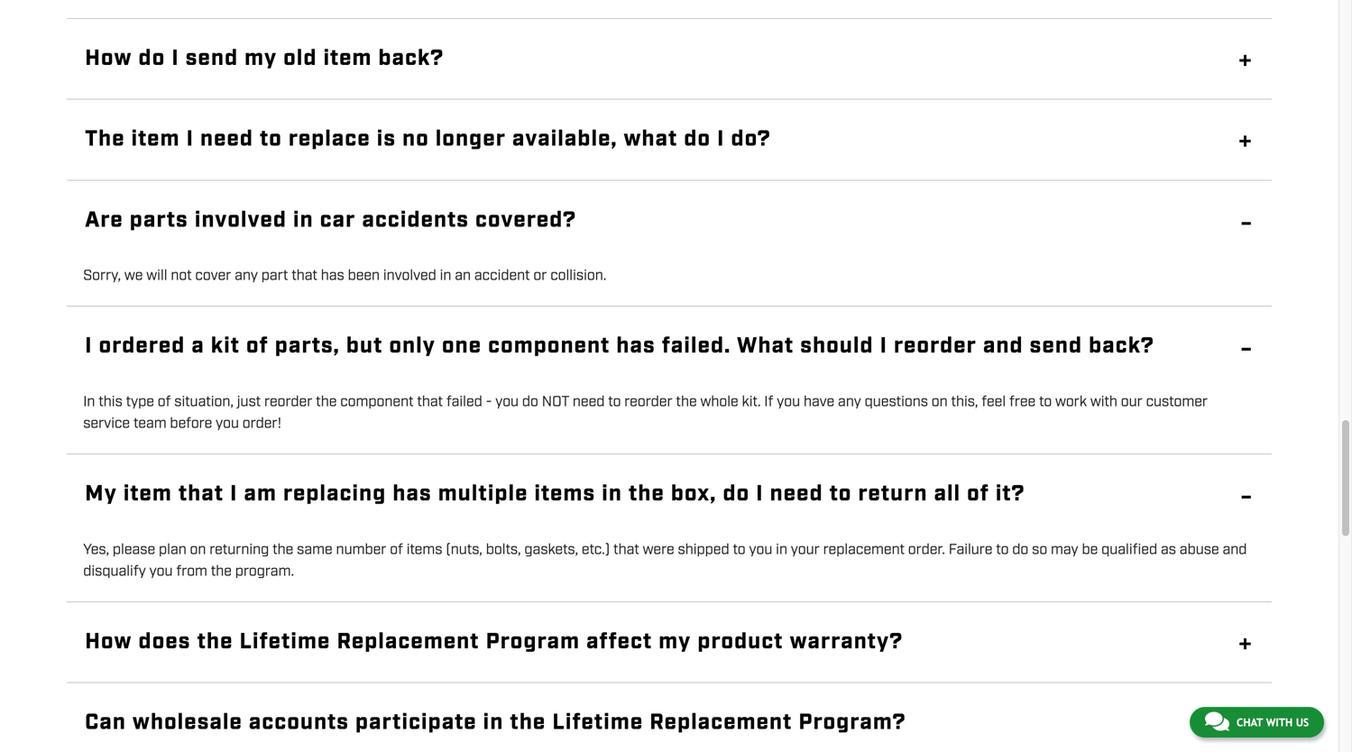Task type: locate. For each thing, give the bounding box(es) containing it.
reorder
[[894, 332, 977, 361], [264, 393, 313, 412], [625, 393, 673, 412]]

1 vertical spatial on
[[190, 541, 206, 560]]

of right number
[[390, 541, 403, 560]]

that inside yes, please plan on returning the same number of items (nuts, bolts, gaskets, etc.) that were shipped to you in your replacement order. failure to do so may be qualified as abuse and disqualify you from the program.
[[614, 541, 640, 560]]

it?
[[996, 480, 1026, 509]]

1 how from the top
[[85, 44, 132, 73]]

the down parts,
[[316, 393, 337, 412]]

car
[[320, 206, 356, 235]]

items up gaskets,
[[535, 480, 596, 509]]

have
[[804, 393, 835, 412]]

that right part
[[292, 267, 318, 286]]

1 vertical spatial items
[[407, 541, 443, 560]]

0 horizontal spatial reorder
[[264, 393, 313, 412]]

how
[[85, 44, 132, 73], [85, 628, 132, 657]]

any
[[235, 267, 258, 286], [838, 393, 862, 412]]

has left failed.
[[617, 332, 656, 361]]

item right the
[[131, 125, 180, 154]]

on inside yes, please plan on returning the same number of items (nuts, bolts, gaskets, etc.) that were shipped to you in your replacement order. failure to do so may be qualified as abuse and disqualify you from the program.
[[190, 541, 206, 560]]

0 horizontal spatial need
[[200, 125, 254, 154]]

any left part
[[235, 267, 258, 286]]

replacement down product
[[650, 709, 793, 738]]

item
[[324, 44, 372, 73], [131, 125, 180, 154], [124, 480, 172, 509]]

1 vertical spatial replacement
[[650, 709, 793, 738]]

the down returning
[[211, 562, 232, 581]]

item right my
[[124, 480, 172, 509]]

from
[[176, 562, 207, 581]]

of
[[246, 332, 269, 361], [158, 393, 171, 412], [967, 480, 990, 509], [390, 541, 403, 560]]

need up your
[[770, 480, 824, 509]]

no
[[403, 125, 429, 154]]

that left the am
[[179, 480, 224, 509]]

0 horizontal spatial replacement
[[337, 628, 480, 657]]

1 horizontal spatial and
[[1223, 541, 1247, 560]]

and inside yes, please plan on returning the same number of items (nuts, bolts, gaskets, etc.) that were shipped to you in your replacement order. failure to do so may be qualified as abuse and disqualify you from the program.
[[1223, 541, 1247, 560]]

0 vertical spatial how
[[85, 44, 132, 73]]

failed.
[[662, 332, 731, 361]]

to right free
[[1040, 393, 1052, 412]]

all
[[935, 480, 961, 509]]

part
[[261, 267, 288, 286]]

0 horizontal spatial send
[[186, 44, 238, 73]]

items left '(nuts,'
[[407, 541, 443, 560]]

sorry,
[[83, 267, 121, 286]]

in right participate
[[483, 709, 504, 738]]

2 horizontal spatial reorder
[[894, 332, 977, 361]]

0 vertical spatial with
[[1091, 393, 1118, 412]]

how up the
[[85, 44, 132, 73]]

1 vertical spatial involved
[[383, 267, 437, 286]]

1 horizontal spatial replacement
[[650, 709, 793, 738]]

involved up cover
[[195, 206, 287, 235]]

1 vertical spatial any
[[838, 393, 862, 412]]

with inside "link"
[[1267, 717, 1293, 729]]

2 vertical spatial need
[[770, 480, 824, 509]]

that right etc.)
[[614, 541, 640, 560]]

1 vertical spatial has
[[617, 332, 656, 361]]

1 horizontal spatial my
[[659, 628, 692, 657]]

1 horizontal spatial back?
[[1089, 332, 1155, 361]]

involved
[[195, 206, 287, 235], [383, 267, 437, 286]]

comments image
[[1206, 711, 1230, 733]]

0 vertical spatial has
[[321, 267, 344, 286]]

need right not
[[573, 393, 605, 412]]

does
[[139, 628, 191, 657]]

0 horizontal spatial on
[[190, 541, 206, 560]]

qualified
[[1102, 541, 1158, 560]]

of inside in this type of situation, just reorder the component that failed - you do not need to reorder the whole kit.  if you have any questions on this, feel free to work with our customer service team before you order!
[[158, 393, 171, 412]]

disqualify
[[83, 562, 146, 581]]

has left been
[[321, 267, 344, 286]]

2 how from the top
[[85, 628, 132, 657]]

replacement up participate
[[337, 628, 480, 657]]

to right failure
[[996, 541, 1009, 560]]

0 vertical spatial involved
[[195, 206, 287, 235]]

in left your
[[776, 541, 788, 560]]

0 horizontal spatial items
[[407, 541, 443, 560]]

etc.)
[[582, 541, 610, 560]]

1 vertical spatial and
[[1223, 541, 1247, 560]]

1 vertical spatial need
[[573, 393, 605, 412]]

are parts involved in car accidents covered?
[[85, 206, 577, 235]]

need
[[200, 125, 254, 154], [573, 393, 605, 412], [770, 480, 824, 509]]

chat with us
[[1237, 717, 1309, 729]]

with left us on the right of page
[[1267, 717, 1293, 729]]

my
[[245, 44, 277, 73], [659, 628, 692, 657]]

0 horizontal spatial my
[[245, 44, 277, 73]]

so
[[1032, 541, 1048, 560]]

reorder up order! in the bottom of the page
[[264, 393, 313, 412]]

the up 'program.'
[[273, 541, 294, 560]]

back? up no
[[379, 44, 444, 73]]

send left old on the top left of page
[[186, 44, 238, 73]]

yes, please plan on returning the same number of items (nuts, bolts, gaskets, etc.) that were shipped to you in your replacement order. failure to do so may be qualified as abuse and disqualify you from the program.
[[83, 541, 1247, 581]]

of right type
[[158, 393, 171, 412]]

the
[[316, 393, 337, 412], [676, 393, 697, 412], [629, 480, 665, 509], [273, 541, 294, 560], [211, 562, 232, 581], [197, 628, 233, 657], [510, 709, 546, 738]]

1 vertical spatial send
[[1030, 332, 1083, 361]]

sorry, we will not cover any part that has been involved in an accident or collision.
[[83, 267, 607, 286]]

0 horizontal spatial back?
[[379, 44, 444, 73]]

return
[[859, 480, 928, 509]]

on inside in this type of situation, just reorder the component that failed - you do not need to reorder the whole kit.  if you have any questions on this, feel free to work with our customer service team before you order!
[[932, 393, 948, 412]]

0 vertical spatial component
[[488, 332, 610, 361]]

0 vertical spatial need
[[200, 125, 254, 154]]

and up feel
[[984, 332, 1024, 361]]

0 vertical spatial items
[[535, 480, 596, 509]]

replace
[[289, 125, 371, 154]]

the item i need to replace is no longer available, what do i do?
[[85, 125, 771, 154]]

0 horizontal spatial involved
[[195, 206, 287, 235]]

just
[[237, 393, 261, 412]]

my left old on the top left of page
[[245, 44, 277, 73]]

0 vertical spatial item
[[324, 44, 372, 73]]

item right old on the top left of page
[[324, 44, 372, 73]]

replacement
[[337, 628, 480, 657], [650, 709, 793, 738]]

0 vertical spatial replacement
[[337, 628, 480, 657]]

reorder down "i ordered a kit of parts, but only one component has failed.  what should i reorder and send back?"
[[625, 393, 673, 412]]

collision.
[[551, 267, 607, 286]]

us
[[1297, 717, 1309, 729]]

and right abuse
[[1223, 541, 1247, 560]]

need down how do i send my old item back?
[[200, 125, 254, 154]]

and
[[984, 332, 1024, 361], [1223, 541, 1247, 560]]

0 vertical spatial and
[[984, 332, 1024, 361]]

0 horizontal spatial lifetime
[[240, 628, 331, 657]]

0 vertical spatial on
[[932, 393, 948, 412]]

need inside in this type of situation, just reorder the component that failed - you do not need to reorder the whole kit.  if you have any questions on this, feel free to work with our customer service team before you order!
[[573, 393, 605, 412]]

1 horizontal spatial need
[[573, 393, 605, 412]]

0 horizontal spatial has
[[321, 267, 344, 286]]

1 horizontal spatial on
[[932, 393, 948, 412]]

my right the affect
[[659, 628, 692, 657]]

0 horizontal spatial component
[[340, 393, 414, 412]]

0 vertical spatial lifetime
[[240, 628, 331, 657]]

box,
[[671, 480, 717, 509]]

lifetime down the affect
[[553, 709, 644, 738]]

items
[[535, 480, 596, 509], [407, 541, 443, 560]]

that left failed
[[417, 393, 443, 412]]

0 horizontal spatial any
[[235, 267, 258, 286]]

1 vertical spatial my
[[659, 628, 692, 657]]

been
[[348, 267, 380, 286]]

as
[[1161, 541, 1177, 560]]

1 vertical spatial back?
[[1089, 332, 1155, 361]]

1 horizontal spatial has
[[393, 480, 432, 509]]

1 vertical spatial how
[[85, 628, 132, 657]]

1 vertical spatial with
[[1267, 717, 1293, 729]]

in left car
[[293, 206, 314, 235]]

do inside in this type of situation, just reorder the component that failed - you do not need to reorder the whole kit.  if you have any questions on this, feel free to work with our customer service team before you order!
[[522, 393, 539, 412]]

warranty?
[[790, 628, 904, 657]]

i
[[172, 44, 179, 73], [186, 125, 194, 154], [718, 125, 725, 154], [85, 332, 93, 361], [880, 332, 888, 361], [230, 480, 238, 509], [756, 480, 764, 509]]

1 horizontal spatial with
[[1267, 717, 1293, 729]]

component up not
[[488, 332, 610, 361]]

covered?
[[476, 206, 577, 235]]

1 vertical spatial lifetime
[[553, 709, 644, 738]]

0 horizontal spatial with
[[1091, 393, 1118, 412]]

2 vertical spatial item
[[124, 480, 172, 509]]

if
[[765, 393, 774, 412]]

1 vertical spatial item
[[131, 125, 180, 154]]

on up from
[[190, 541, 206, 560]]

in this type of situation, just reorder the component that failed - you do not need to reorder the whole kit.  if you have any questions on this, feel free to work with our customer service team before you order!
[[83, 393, 1208, 434]]

reorder up this,
[[894, 332, 977, 361]]

a
[[192, 332, 205, 361]]

back?
[[379, 44, 444, 73], [1089, 332, 1155, 361]]

any right have
[[838, 393, 862, 412]]

is
[[377, 125, 396, 154]]

the down program
[[510, 709, 546, 738]]

shipped
[[678, 541, 730, 560]]

will
[[146, 267, 167, 286]]

involved right been
[[383, 267, 437, 286]]

1 horizontal spatial any
[[838, 393, 862, 412]]

lifetime down 'program.'
[[240, 628, 331, 657]]

chat with us link
[[1190, 707, 1325, 738]]

has left multiple at bottom
[[393, 480, 432, 509]]

1 vertical spatial component
[[340, 393, 414, 412]]

were
[[643, 541, 675, 560]]

of right kit
[[246, 332, 269, 361]]

2 vertical spatial has
[[393, 480, 432, 509]]

1 horizontal spatial involved
[[383, 267, 437, 286]]

this,
[[952, 393, 979, 412]]

2 horizontal spatial need
[[770, 480, 824, 509]]

that
[[292, 267, 318, 286], [417, 393, 443, 412], [179, 480, 224, 509], [614, 541, 640, 560]]

failed
[[447, 393, 483, 412]]

to down "i ordered a kit of parts, but only one component has failed.  what should i reorder and send back?"
[[608, 393, 621, 412]]

1 horizontal spatial send
[[1030, 332, 1083, 361]]

of right all at bottom right
[[967, 480, 990, 509]]

lifetime
[[240, 628, 331, 657], [553, 709, 644, 738]]

what
[[624, 125, 678, 154]]

in
[[293, 206, 314, 235], [440, 267, 452, 286], [602, 480, 623, 509], [776, 541, 788, 560], [483, 709, 504, 738]]

not
[[171, 267, 192, 286]]

how left does
[[85, 628, 132, 657]]

how does the lifetime replacement program affect my product warranty?
[[85, 628, 904, 657]]

back? up our
[[1089, 332, 1155, 361]]

with left our
[[1091, 393, 1118, 412]]

on left this,
[[932, 393, 948, 412]]

send up work
[[1030, 332, 1083, 361]]

the left box,
[[629, 480, 665, 509]]

item for to
[[131, 125, 180, 154]]

component down but
[[340, 393, 414, 412]]

0 vertical spatial any
[[235, 267, 258, 286]]

how for how does the lifetime replacement program affect my product warranty?
[[85, 628, 132, 657]]

component
[[488, 332, 610, 361], [340, 393, 414, 412]]



Task type: vqa. For each thing, say whether or not it's contained in the screenshot.
specific
no



Task type: describe. For each thing, give the bounding box(es) containing it.
work
[[1056, 393, 1087, 412]]

(nuts,
[[446, 541, 483, 560]]

you down plan
[[150, 562, 173, 581]]

-
[[486, 393, 492, 412]]

only
[[389, 332, 436, 361]]

in inside yes, please plan on returning the same number of items (nuts, bolts, gaskets, etc.) that were shipped to you in your replacement order. failure to do so may be qualified as abuse and disqualify you from the program.
[[776, 541, 788, 560]]

may
[[1051, 541, 1079, 560]]

please
[[113, 541, 155, 560]]

not
[[542, 393, 569, 412]]

1 horizontal spatial component
[[488, 332, 610, 361]]

to right shipped on the bottom right of page
[[733, 541, 746, 560]]

you right -
[[496, 393, 519, 412]]

gaskets,
[[525, 541, 578, 560]]

yes,
[[83, 541, 109, 560]]

2 horizontal spatial has
[[617, 332, 656, 361]]

accidents
[[362, 206, 469, 235]]

one
[[442, 332, 482, 361]]

wholesale
[[133, 709, 243, 738]]

replacing
[[283, 480, 387, 509]]

customer
[[1147, 393, 1208, 412]]

0 vertical spatial back?
[[379, 44, 444, 73]]

type
[[126, 393, 154, 412]]

1 horizontal spatial items
[[535, 480, 596, 509]]

chat
[[1237, 717, 1263, 729]]

this
[[99, 393, 123, 412]]

our
[[1121, 393, 1143, 412]]

how for how do i send my old item back?
[[85, 44, 132, 73]]

any inside in this type of situation, just reorder the component that failed - you do not need to reorder the whole kit.  if you have any questions on this, feel free to work with our customer service team before you order!
[[838, 393, 862, 412]]

do inside yes, please plan on returning the same number of items (nuts, bolts, gaskets, etc.) that were shipped to you in your replacement order. failure to do so may be qualified as abuse and disqualify you from the program.
[[1013, 541, 1029, 560]]

whole
[[701, 393, 739, 412]]

before
[[170, 415, 212, 434]]

should
[[801, 332, 874, 361]]

can
[[85, 709, 126, 738]]

of inside yes, please plan on returning the same number of items (nuts, bolts, gaskets, etc.) that were shipped to you in your replacement order. failure to do so may be qualified as abuse and disqualify you from the program.
[[390, 541, 403, 560]]

1 horizontal spatial lifetime
[[553, 709, 644, 738]]

participate
[[356, 709, 477, 738]]

program?
[[799, 709, 907, 738]]

failure
[[949, 541, 993, 560]]

my item that i am replacing has multiple items in the box, do i need to return all of it?
[[85, 480, 1026, 509]]

in up etc.)
[[602, 480, 623, 509]]

program.
[[235, 562, 294, 581]]

to left return
[[830, 480, 852, 509]]

item for am
[[124, 480, 172, 509]]

what
[[737, 332, 794, 361]]

order!
[[243, 415, 282, 434]]

ordered
[[99, 332, 185, 361]]

longer
[[436, 125, 506, 154]]

0 horizontal spatial and
[[984, 332, 1024, 361]]

feel
[[982, 393, 1006, 412]]

replacement
[[824, 541, 905, 560]]

an
[[455, 267, 471, 286]]

product
[[698, 628, 784, 657]]

but
[[346, 332, 383, 361]]

component inside in this type of situation, just reorder the component that failed - you do not need to reorder the whole kit.  if you have any questions on this, feel free to work with our customer service team before you order!
[[340, 393, 414, 412]]

0 vertical spatial send
[[186, 44, 238, 73]]

0 vertical spatial my
[[245, 44, 277, 73]]

1 horizontal spatial reorder
[[625, 393, 673, 412]]

affect
[[587, 628, 653, 657]]

that inside in this type of situation, just reorder the component that failed - you do not need to reorder the whole kit.  if you have any questions on this, feel free to work with our customer service team before you order!
[[417, 393, 443, 412]]

you right the if
[[777, 393, 801, 412]]

you left your
[[749, 541, 773, 560]]

multiple
[[438, 480, 528, 509]]

do?
[[731, 125, 771, 154]]

my
[[85, 480, 117, 509]]

the right does
[[197, 628, 233, 657]]

abuse
[[1180, 541, 1220, 560]]

free
[[1010, 393, 1036, 412]]

in left an
[[440, 267, 452, 286]]

same
[[297, 541, 333, 560]]

you down just
[[216, 415, 239, 434]]

parts
[[130, 206, 188, 235]]

am
[[244, 480, 277, 509]]

accounts
[[249, 709, 349, 738]]

program
[[486, 628, 580, 657]]

be
[[1082, 541, 1098, 560]]

the
[[85, 125, 125, 154]]

the left whole
[[676, 393, 697, 412]]

team
[[134, 415, 167, 434]]

service
[[83, 415, 130, 434]]

old
[[284, 44, 317, 73]]

to left 'replace'
[[260, 125, 282, 154]]

returning
[[210, 541, 269, 560]]

kit.
[[742, 393, 761, 412]]

situation,
[[174, 393, 234, 412]]

accident
[[475, 267, 530, 286]]

available,
[[513, 125, 618, 154]]

order.
[[909, 541, 946, 560]]

with inside in this type of situation, just reorder the component that failed - you do not need to reorder the whole kit.  if you have any questions on this, feel free to work with our customer service team before you order!
[[1091, 393, 1118, 412]]

or
[[534, 267, 547, 286]]

number
[[336, 541, 387, 560]]

your
[[791, 541, 820, 560]]

items inside yes, please plan on returning the same number of items (nuts, bolts, gaskets, etc.) that were shipped to you in your replacement order. failure to do so may be qualified as abuse and disqualify you from the program.
[[407, 541, 443, 560]]

kit
[[211, 332, 240, 361]]

questions
[[865, 393, 929, 412]]

can wholesale accounts participate in the lifetime replacement program?
[[85, 709, 907, 738]]

cover
[[195, 267, 231, 286]]

i ordered a kit of parts, but only one component has failed.  what should i reorder and send back?
[[85, 332, 1155, 361]]

how do i send my old item back?
[[85, 44, 444, 73]]



